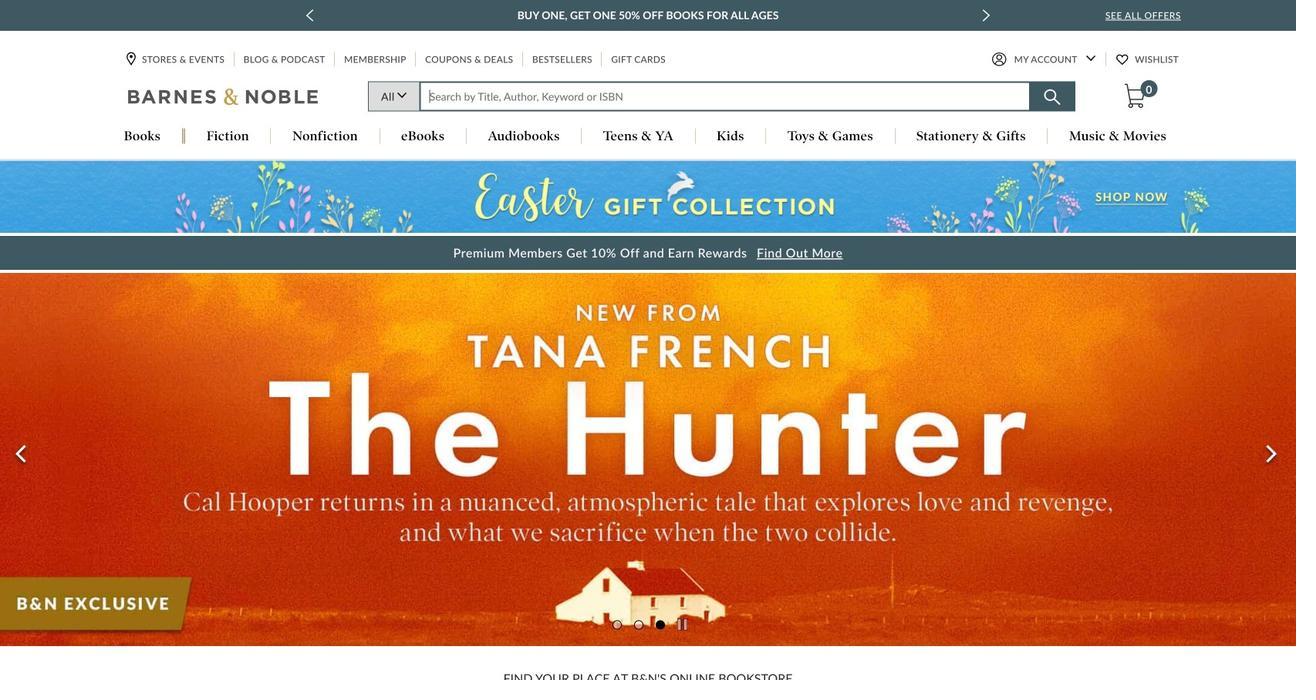 Task type: vqa. For each thing, say whether or not it's contained in the screenshot.
The in the Browse your all-time favorite TV Shows on DVD and Blu-ray There's so much benefit to owning your very own set of your favorite TV shows. The biggest benefit is that you don't have to worry about your streaming service ending streaming your favorite show. You don't have to jump around or sign up for multiple streaming services to view all of your favorite TV series. Whether you're binge-watching a series for the first time or doing a marathon of your all-time favorite show, TV shows on DVD is the way to go. You'll never have to say unwanted goodbye to these shows with your very own collection of TV show DVDs. Some of the bestselling TV shows on DVD include Friends: the Complete Series, Seinfeld: the Complete Series Box Set, Star Trek: the Original Series - the Complete Series, Big Bang Theory: the Complete Series, and How I Met Your Mother: the Complete Series.
no



Task type: describe. For each thing, give the bounding box(es) containing it.
previous slide / item image
[[306, 9, 314, 22]]

next slide / item image
[[983, 9, 990, 22]]

the hunter by tana french - cal hooper returns in a nuanced, atmospheric tale that explores love, revenge and what we sacrifice when the two collide. image
[[0, 225, 1296, 681]]

cart image
[[1124, 84, 1145, 108]]

logo image
[[128, 87, 319, 109]]

user image
[[992, 52, 1007, 67]]

down arrow image
[[1086, 55, 1096, 61]]

Search by Title, Author, Keyword or ISBN text field
[[420, 81, 1030, 111]]



Task type: locate. For each thing, give the bounding box(es) containing it.
main content
[[0, 160, 1296, 681]]

easter gift collection - shop now image
[[0, 161, 1296, 233]]

None field
[[420, 81, 1030, 111]]

search image
[[1044, 89, 1060, 105]]



